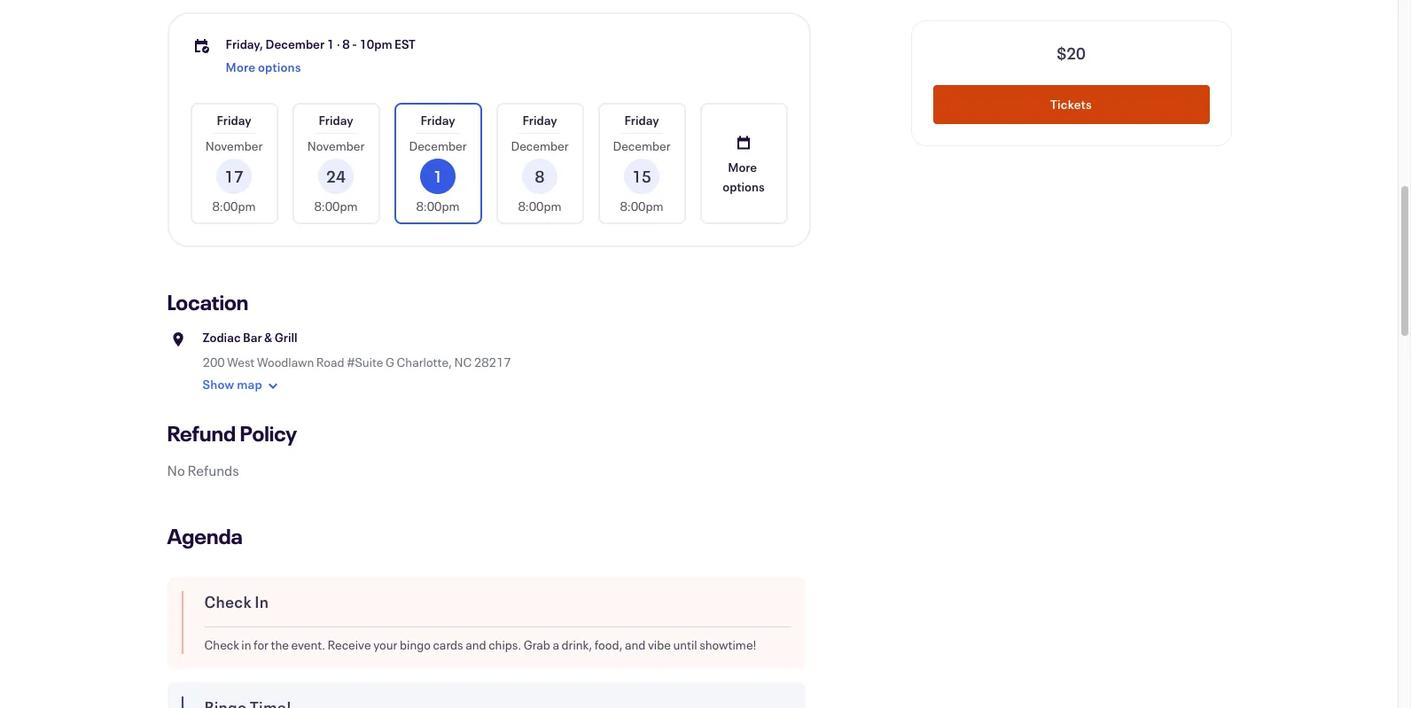 Task type: vqa. For each thing, say whether or not it's contained in the screenshot.
'workshop,'
no



Task type: locate. For each thing, give the bounding box(es) containing it.
0 horizontal spatial november
[[205, 137, 263, 154]]

2 8:00pm from the left
[[314, 198, 358, 215]]

4 friday from the left
[[522, 112, 557, 129]]

more
[[226, 59, 255, 75], [728, 158, 757, 175]]

and
[[466, 636, 486, 653], [625, 636, 646, 653]]

5 friday from the left
[[624, 112, 659, 129]]

2 check from the top
[[204, 636, 239, 653]]

0 vertical spatial more options button
[[226, 53, 301, 82]]

zodiac
[[203, 329, 241, 346]]

0 horizontal spatial 1
[[327, 35, 334, 52]]

december
[[266, 35, 325, 52], [409, 137, 467, 154], [511, 137, 569, 154], [613, 137, 671, 154]]

10pm
[[359, 35, 392, 52]]

1 vertical spatial more options button
[[702, 105, 786, 222]]

friday,
[[226, 35, 263, 52]]

8:00pm
[[212, 198, 256, 215], [314, 198, 358, 215], [416, 198, 460, 215], [518, 198, 562, 215], [620, 198, 664, 215]]

15
[[632, 166, 652, 187]]

17
[[224, 166, 244, 187]]

0 horizontal spatial 8
[[342, 35, 350, 52]]

0 horizontal spatial more
[[226, 59, 255, 75]]

1 november from the left
[[205, 137, 263, 154]]

check in for the event. receive your bingo cards and chips. grab a drink, food, and vibe until showtime!
[[204, 636, 756, 653]]

0 horizontal spatial options
[[258, 59, 301, 75]]

food,
[[595, 636, 623, 653]]

and left vibe
[[625, 636, 646, 653]]

0 vertical spatial more
[[226, 59, 255, 75]]

friday
[[217, 112, 251, 129], [319, 112, 353, 129], [420, 112, 455, 129], [522, 112, 557, 129], [624, 112, 659, 129]]

november
[[205, 137, 263, 154], [307, 137, 365, 154]]

drink,
[[562, 636, 592, 653]]

november up the 17 at top
[[205, 137, 263, 154]]

1 check from the top
[[204, 591, 252, 613]]

$20
[[1057, 43, 1086, 64]]

1 friday from the left
[[217, 112, 251, 129]]

1 vertical spatial 1
[[433, 166, 443, 187]]

1 vertical spatial check
[[204, 636, 239, 653]]

1 8:00pm from the left
[[212, 198, 256, 215]]

receive
[[328, 636, 371, 653]]

8:00pm for 17
[[212, 198, 256, 215]]

options inside friday, december 1 · 8 - 10pm est more options
[[258, 59, 301, 75]]

2 friday from the left
[[319, 112, 353, 129]]

0 vertical spatial options
[[258, 59, 301, 75]]

options
[[258, 59, 301, 75], [723, 178, 765, 195]]

check for check in
[[204, 591, 252, 613]]

check in
[[204, 591, 269, 613]]

0 horizontal spatial and
[[466, 636, 486, 653]]

1 vertical spatial 8
[[535, 166, 545, 187]]

2 november from the left
[[307, 137, 365, 154]]

refund policy
[[167, 419, 297, 448]]

1 vertical spatial more
[[728, 158, 757, 175]]

more options button
[[226, 53, 301, 82], [702, 105, 786, 222]]

4 8:00pm from the left
[[518, 198, 562, 215]]

friday for 8
[[522, 112, 557, 129]]

the
[[271, 636, 289, 653]]

event.
[[291, 636, 325, 653]]

until
[[673, 636, 697, 653]]

november up '24' on the top of page
[[307, 137, 365, 154]]

friday for 15
[[624, 112, 659, 129]]

1 horizontal spatial options
[[723, 178, 765, 195]]

0 vertical spatial check
[[204, 591, 252, 613]]

5 8:00pm from the left
[[620, 198, 664, 215]]

1 horizontal spatial more options button
[[702, 105, 786, 222]]

no
[[167, 461, 185, 480]]

0 vertical spatial 8
[[342, 35, 350, 52]]

est
[[395, 35, 416, 52]]

1 horizontal spatial and
[[625, 636, 646, 653]]

0 horizontal spatial more options button
[[226, 53, 301, 82]]

and right cards
[[466, 636, 486, 653]]

8 inside friday, december 1 · 8 - 10pm est more options
[[342, 35, 350, 52]]

tickets button
[[933, 85, 1209, 124]]

1
[[327, 35, 334, 52], [433, 166, 443, 187]]

december for 1
[[409, 137, 467, 154]]

check
[[204, 591, 252, 613], [204, 636, 239, 653]]

friday, december 1 · 8 - 10pm est more options
[[226, 35, 416, 75]]

refunds
[[188, 461, 239, 480]]

1 horizontal spatial november
[[307, 137, 365, 154]]

a
[[553, 636, 559, 653]]

1 horizontal spatial more
[[728, 158, 757, 175]]

for
[[254, 636, 269, 653]]

3 8:00pm from the left
[[416, 198, 460, 215]]

friday for 17
[[217, 112, 251, 129]]

0 vertical spatial 1
[[327, 35, 334, 52]]

more options
[[723, 158, 765, 195]]

1 vertical spatial options
[[723, 178, 765, 195]]

show
[[203, 376, 234, 393]]

8
[[342, 35, 350, 52], [535, 166, 545, 187]]

in
[[255, 591, 269, 613]]

3 friday from the left
[[420, 112, 455, 129]]

road
[[316, 354, 344, 371]]

november for 24
[[307, 137, 365, 154]]

more inside friday, december 1 · 8 - 10pm est more options
[[226, 59, 255, 75]]



Task type: describe. For each thing, give the bounding box(es) containing it.
chips.
[[489, 636, 521, 653]]

8:00pm for 24
[[314, 198, 358, 215]]

bar
[[243, 329, 262, 346]]

28217
[[474, 354, 511, 371]]

show map button
[[203, 371, 284, 400]]

no refunds
[[167, 461, 239, 480]]

zodiac bar & grill 200 west woodlawn road #suite g charlotte, nc 28217
[[203, 329, 511, 371]]

december for 8
[[511, 137, 569, 154]]

charlotte,
[[397, 354, 452, 371]]

24
[[326, 166, 346, 187]]

grab
[[524, 636, 550, 653]]

december inside friday, december 1 · 8 - 10pm est more options
[[266, 35, 325, 52]]

1 horizontal spatial 1
[[433, 166, 443, 187]]

friday for 1
[[420, 112, 455, 129]]

cards
[[433, 636, 463, 653]]

8:00pm for 15
[[620, 198, 664, 215]]

bingo
[[400, 636, 431, 653]]

200
[[203, 354, 225, 371]]

showtime!
[[699, 636, 756, 653]]

november for 17
[[205, 137, 263, 154]]

agenda
[[167, 522, 243, 550]]

west
[[227, 354, 255, 371]]

·
[[337, 35, 340, 52]]

your
[[373, 636, 398, 653]]

&
[[264, 329, 272, 346]]

policy
[[240, 419, 297, 448]]

check for check in for the event. receive your bingo cards and chips. grab a drink, food, and vibe until showtime!
[[204, 636, 239, 653]]

1 horizontal spatial 8
[[535, 166, 545, 187]]

woodlawn
[[257, 354, 314, 371]]

#suite
[[347, 354, 383, 371]]

8:00pm for 1
[[416, 198, 460, 215]]

location
[[167, 288, 248, 316]]

nc
[[454, 354, 472, 371]]

more inside more options
[[728, 158, 757, 175]]

vibe
[[648, 636, 671, 653]]

show map
[[203, 376, 262, 393]]

refund
[[167, 419, 236, 448]]

tickets
[[1050, 96, 1092, 113]]

-
[[352, 35, 357, 52]]

grill
[[275, 329, 298, 346]]

8:00pm for 8
[[518, 198, 562, 215]]

1 inside friday, december 1 · 8 - 10pm est more options
[[327, 35, 334, 52]]

2 and from the left
[[625, 636, 646, 653]]

1 and from the left
[[466, 636, 486, 653]]

friday for 24
[[319, 112, 353, 129]]

in
[[241, 636, 251, 653]]

g
[[386, 354, 394, 371]]

december for 15
[[613, 137, 671, 154]]

map
[[237, 376, 262, 393]]



